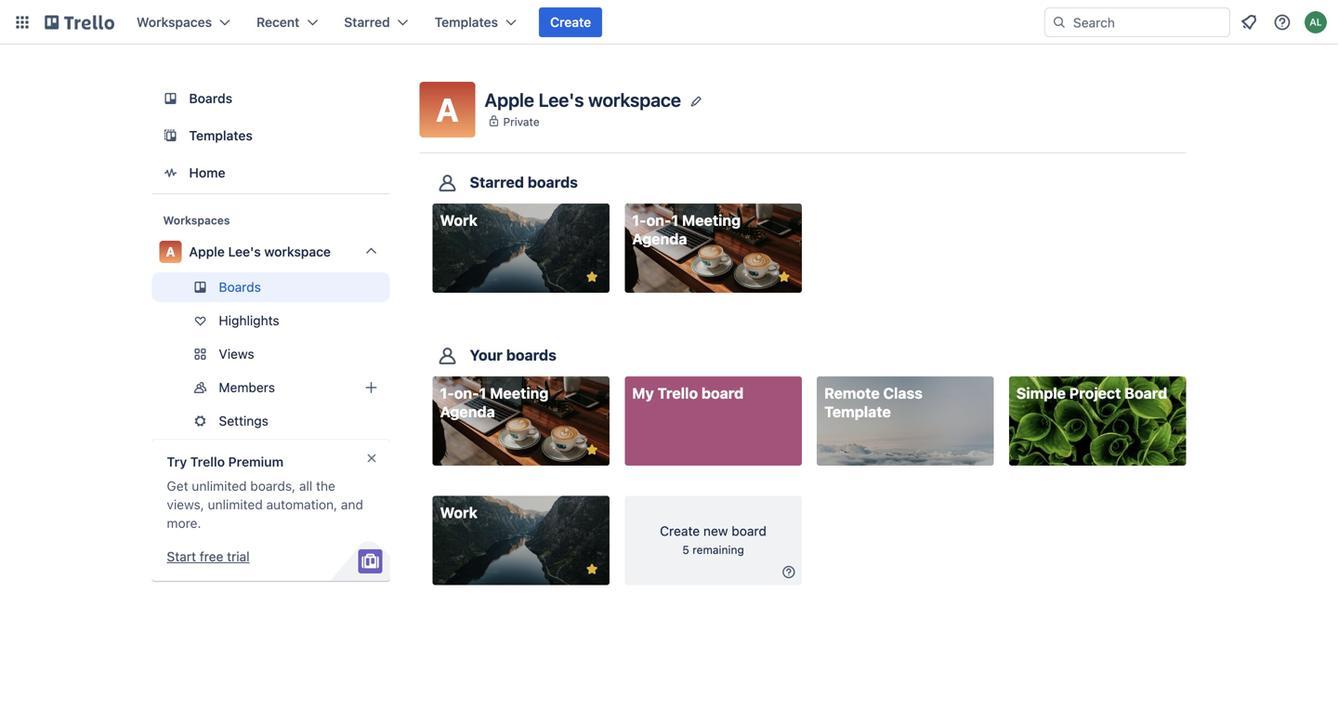 Task type: vqa. For each thing, say whether or not it's contained in the screenshot.
the workspace to the left
yes



Task type: locate. For each thing, give the bounding box(es) containing it.
a left the private
[[436, 90, 459, 129]]

start free trial button
[[167, 548, 250, 566]]

0 horizontal spatial 1-on-1 meeting agenda
[[440, 385, 549, 421]]

0 vertical spatial boards
[[528, 173, 578, 191]]

board
[[1125, 385, 1168, 402]]

0 vertical spatial unlimited
[[192, 478, 247, 494]]

boards link up highlights link
[[152, 272, 390, 302]]

2 click to unstar this board. it will be removed from your starred list. image from the top
[[584, 442, 601, 459]]

1 horizontal spatial 1
[[672, 211, 679, 229]]

a
[[436, 90, 459, 129], [166, 244, 175, 259]]

0 vertical spatial work link
[[433, 204, 610, 293]]

1 work link from the top
[[433, 204, 610, 293]]

1 click to unstar this board. it will be removed from your starred list. image from the top
[[584, 269, 601, 285]]

starred boards
[[470, 173, 578, 191]]

home image
[[159, 162, 182, 184]]

1 horizontal spatial templates
[[435, 14, 498, 30]]

template board image
[[159, 125, 182, 147]]

2 work link from the top
[[433, 496, 610, 585]]

unlimited down boards,
[[208, 497, 263, 512]]

more.
[[167, 515, 201, 531]]

1 vertical spatial board
[[732, 523, 767, 539]]

templates link
[[152, 119, 390, 152]]

start
[[167, 549, 196, 564]]

board right the new
[[732, 523, 767, 539]]

0 horizontal spatial agenda
[[440, 403, 495, 421]]

0 horizontal spatial templates
[[189, 128, 253, 143]]

boards right your
[[506, 346, 557, 364]]

starred
[[344, 14, 390, 30], [470, 173, 524, 191]]

0 vertical spatial templates
[[435, 14, 498, 30]]

create inside create new board 5 remaining
[[660, 523, 700, 539]]

my
[[632, 385, 654, 402]]

0 vertical spatial a
[[436, 90, 459, 129]]

5
[[683, 543, 690, 556]]

trello for try
[[190, 454, 225, 469]]

apple lee's workspace up highlights
[[189, 244, 331, 259]]

trello inside the my trello board link
[[658, 385, 698, 402]]

Search field
[[1067, 8, 1230, 36]]

1 vertical spatial apple lee's workspace
[[189, 244, 331, 259]]

0 horizontal spatial meeting
[[490, 385, 549, 402]]

1-on-1 meeting agenda link
[[625, 204, 802, 293], [433, 377, 610, 466]]

boards up highlights
[[219, 279, 261, 295]]

1 horizontal spatial trello
[[658, 385, 698, 402]]

starred button
[[333, 7, 420, 37]]

templates up a button
[[435, 14, 498, 30]]

apple down home
[[189, 244, 225, 259]]

back to home image
[[45, 7, 114, 37]]

unlimited up views,
[[192, 478, 247, 494]]

0 horizontal spatial a
[[166, 244, 175, 259]]

boards for first boards link from the bottom
[[219, 279, 261, 295]]

meeting
[[682, 211, 741, 229], [490, 385, 549, 402]]

lee's up the private
[[539, 89, 584, 110]]

0 vertical spatial meeting
[[682, 211, 741, 229]]

templates
[[435, 14, 498, 30], [189, 128, 253, 143]]

board inside create new board 5 remaining
[[732, 523, 767, 539]]

board right my in the left bottom of the page
[[702, 385, 744, 402]]

starred down the private
[[470, 173, 524, 191]]

highlights link
[[152, 306, 390, 336]]

1 vertical spatial lee's
[[228, 244, 261, 259]]

get
[[167, 478, 188, 494]]

click to unstar this board. it will be removed from your starred list. image
[[584, 269, 601, 285], [584, 442, 601, 459], [584, 561, 601, 578]]

0 horizontal spatial workspace
[[264, 244, 331, 259]]

0 horizontal spatial 1-on-1 meeting agenda link
[[433, 377, 610, 466]]

1 horizontal spatial on-
[[647, 211, 672, 229]]

boards
[[528, 173, 578, 191], [506, 346, 557, 364]]

2 boards link from the top
[[152, 272, 390, 302]]

board
[[702, 385, 744, 402], [732, 523, 767, 539]]

lee's
[[539, 89, 584, 110], [228, 244, 261, 259]]

1 horizontal spatial lee's
[[539, 89, 584, 110]]

0 vertical spatial 1-on-1 meeting agenda
[[632, 211, 741, 248]]

1 vertical spatial click to unstar this board. it will be removed from your starred list. image
[[584, 442, 601, 459]]

1 vertical spatial meeting
[[490, 385, 549, 402]]

apple
[[485, 89, 535, 110], [189, 244, 225, 259]]

agenda
[[632, 230, 687, 248], [440, 403, 495, 421]]

0 horizontal spatial 1
[[479, 385, 487, 402]]

simple project board link
[[1009, 377, 1187, 466]]

workspace down primary element
[[589, 89, 681, 110]]

workspace up highlights link
[[264, 244, 331, 259]]

1 vertical spatial agenda
[[440, 403, 495, 421]]

simple project board
[[1017, 385, 1168, 402]]

1 horizontal spatial create
[[660, 523, 700, 539]]

unlimited
[[192, 478, 247, 494], [208, 497, 263, 512]]

my trello board link
[[625, 377, 802, 466]]

1 vertical spatial boards
[[506, 346, 557, 364]]

0 vertical spatial work
[[440, 211, 478, 229]]

templates up home
[[189, 128, 253, 143]]

work for 2nd work link from the bottom
[[440, 211, 478, 229]]

work for 1st work link from the bottom
[[440, 504, 478, 521]]

1 vertical spatial starred
[[470, 173, 524, 191]]

templates inside dropdown button
[[435, 14, 498, 30]]

2 vertical spatial click to unstar this board. it will be removed from your starred list. image
[[584, 561, 601, 578]]

0 horizontal spatial lee's
[[228, 244, 261, 259]]

work link
[[433, 204, 610, 293], [433, 496, 610, 585]]

1-on-1 meeting agenda
[[632, 211, 741, 248], [440, 385, 549, 421]]

1 horizontal spatial 1-on-1 meeting agenda link
[[625, 204, 802, 293]]

settings
[[219, 413, 269, 429]]

create
[[550, 14, 591, 30], [660, 523, 700, 539]]

1 vertical spatial boards
[[219, 279, 261, 295]]

0 vertical spatial trello
[[658, 385, 698, 402]]

simple
[[1017, 385, 1066, 402]]

create inside button
[[550, 14, 591, 30]]

0 vertical spatial create
[[550, 14, 591, 30]]

apple lee (applelee29) image
[[1305, 11, 1327, 33]]

0 vertical spatial agenda
[[632, 230, 687, 248]]

1 horizontal spatial agenda
[[632, 230, 687, 248]]

1 vertical spatial boards link
[[152, 272, 390, 302]]

start free trial
[[167, 549, 250, 564]]

1 horizontal spatial workspace
[[589, 89, 681, 110]]

workspaces inside dropdown button
[[137, 14, 212, 30]]

trello
[[658, 385, 698, 402], [190, 454, 225, 469]]

0 horizontal spatial 1-
[[440, 385, 454, 402]]

the
[[316, 478, 336, 494]]

boards for second boards link from the bottom
[[189, 91, 232, 106]]

1 vertical spatial on-
[[454, 385, 479, 402]]

1 vertical spatial trello
[[190, 454, 225, 469]]

boards
[[189, 91, 232, 106], [219, 279, 261, 295]]

new
[[704, 523, 728, 539]]

boards right board icon
[[189, 91, 232, 106]]

boards for starred boards
[[528, 173, 578, 191]]

0 notifications image
[[1238, 11, 1261, 33]]

0 horizontal spatial create
[[550, 14, 591, 30]]

workspaces
[[137, 14, 212, 30], [163, 214, 230, 227]]

apple lee's workspace up the private
[[485, 89, 681, 110]]

0 vertical spatial 1-
[[632, 211, 647, 229]]

remote
[[825, 385, 880, 402]]

board for my trello board
[[702, 385, 744, 402]]

0 vertical spatial on-
[[647, 211, 672, 229]]

1 horizontal spatial 1-
[[632, 211, 647, 229]]

automation,
[[266, 497, 338, 512]]

1 vertical spatial work
[[440, 504, 478, 521]]

1 work from the top
[[440, 211, 478, 229]]

apple lee's workspace
[[485, 89, 681, 110], [189, 244, 331, 259]]

1
[[672, 211, 679, 229], [479, 385, 487, 402]]

1 vertical spatial 1
[[479, 385, 487, 402]]

0 vertical spatial boards
[[189, 91, 232, 106]]

work
[[440, 211, 478, 229], [440, 504, 478, 521]]

1 vertical spatial workspace
[[264, 244, 331, 259]]

1 vertical spatial work link
[[433, 496, 610, 585]]

views,
[[167, 497, 204, 512]]

boards link
[[152, 82, 390, 115], [152, 272, 390, 302]]

3 click to unstar this board. it will be removed from your starred list. image from the top
[[584, 561, 601, 578]]

1 horizontal spatial meeting
[[682, 211, 741, 229]]

2 work from the top
[[440, 504, 478, 521]]

trial
[[227, 549, 250, 564]]

0 horizontal spatial trello
[[190, 454, 225, 469]]

apple up the private
[[485, 89, 535, 110]]

trello inside the "try trello premium get unlimited boards, all the views, unlimited automation, and more."
[[190, 454, 225, 469]]

1 vertical spatial apple
[[189, 244, 225, 259]]

workspace
[[589, 89, 681, 110], [264, 244, 331, 259]]

1 horizontal spatial a
[[436, 90, 459, 129]]

0 vertical spatial boards link
[[152, 82, 390, 115]]

0 horizontal spatial on-
[[454, 385, 479, 402]]

1-
[[632, 211, 647, 229], [440, 385, 454, 402]]

on-
[[647, 211, 672, 229], [454, 385, 479, 402]]

boards link up templates link
[[152, 82, 390, 115]]

recent
[[257, 14, 300, 30]]

0 horizontal spatial starred
[[344, 14, 390, 30]]

starred for starred boards
[[470, 173, 524, 191]]

lee's up highlights
[[228, 244, 261, 259]]

1 horizontal spatial starred
[[470, 173, 524, 191]]

a down home icon
[[166, 244, 175, 259]]

0 vertical spatial workspaces
[[137, 14, 212, 30]]

starred right recent popup button
[[344, 14, 390, 30]]

click to unstar this board. it will be removed from your starred list. image
[[776, 269, 793, 285]]

0 vertical spatial board
[[702, 385, 744, 402]]

trello right my in the left bottom of the page
[[658, 385, 698, 402]]

workspaces up board icon
[[137, 14, 212, 30]]

highlights
[[219, 313, 280, 328]]

create new board 5 remaining
[[660, 523, 767, 556]]

1 horizontal spatial apple lee's workspace
[[485, 89, 681, 110]]

create button
[[539, 7, 603, 37]]

try
[[167, 454, 187, 469]]

workspaces down home
[[163, 214, 230, 227]]

free
[[200, 549, 223, 564]]

0 vertical spatial apple lee's workspace
[[485, 89, 681, 110]]

1 vertical spatial 1-on-1 meeting agenda
[[440, 385, 549, 421]]

1 vertical spatial create
[[660, 523, 700, 539]]

0 vertical spatial click to unstar this board. it will be removed from your starred list. image
[[584, 269, 601, 285]]

trello right try
[[190, 454, 225, 469]]

boards down the private
[[528, 173, 578, 191]]

search image
[[1052, 15, 1067, 30]]

0 vertical spatial apple
[[485, 89, 535, 110]]

0 vertical spatial starred
[[344, 14, 390, 30]]

starred inside starred dropdown button
[[344, 14, 390, 30]]



Task type: describe. For each thing, give the bounding box(es) containing it.
my trello board
[[632, 385, 744, 402]]

1 vertical spatial a
[[166, 244, 175, 259]]

board for create new board 5 remaining
[[732, 523, 767, 539]]

0 vertical spatial 1
[[672, 211, 679, 229]]

settings link
[[152, 406, 390, 436]]

0 horizontal spatial apple
[[189, 244, 225, 259]]

open information menu image
[[1274, 13, 1292, 32]]

0 vertical spatial lee's
[[539, 89, 584, 110]]

click to unstar this board. it will be removed from your starred list. image for your boards
[[584, 442, 601, 459]]

all
[[299, 478, 313, 494]]

0 vertical spatial 1-on-1 meeting agenda link
[[625, 204, 802, 293]]

starred for starred
[[344, 14, 390, 30]]

remaining
[[693, 543, 744, 556]]

a inside a button
[[436, 90, 459, 129]]

0 horizontal spatial apple lee's workspace
[[189, 244, 331, 259]]

1 vertical spatial unlimited
[[208, 497, 263, 512]]

your boards
[[470, 346, 557, 364]]

1 horizontal spatial apple
[[485, 89, 535, 110]]

templates button
[[424, 7, 528, 37]]

workspaces button
[[125, 7, 242, 37]]

board image
[[159, 87, 182, 110]]

your
[[470, 346, 503, 364]]

home
[[189, 165, 226, 180]]

create for create
[[550, 14, 591, 30]]

1 vertical spatial 1-
[[440, 385, 454, 402]]

a button
[[420, 82, 476, 138]]

premium
[[228, 454, 284, 469]]

1 boards link from the top
[[152, 82, 390, 115]]

sm image
[[780, 563, 798, 581]]

create for create new board 5 remaining
[[660, 523, 700, 539]]

1 vertical spatial templates
[[189, 128, 253, 143]]

click to unstar this board. it will be removed from your starred list. image for starred boards
[[584, 269, 601, 285]]

1 horizontal spatial 1-on-1 meeting agenda
[[632, 211, 741, 248]]

class
[[884, 385, 923, 402]]

home link
[[152, 156, 390, 190]]

1 vertical spatial 1-on-1 meeting agenda link
[[433, 377, 610, 466]]

0 vertical spatial workspace
[[589, 89, 681, 110]]

members
[[219, 380, 275, 395]]

remote class template link
[[817, 377, 994, 466]]

try trello premium get unlimited boards, all the views, unlimited automation, and more.
[[167, 454, 363, 531]]

trello for my
[[658, 385, 698, 402]]

private
[[503, 115, 540, 128]]

views
[[219, 346, 254, 362]]

boards,
[[250, 478, 296, 494]]

boards for your boards
[[506, 346, 557, 364]]

views link
[[152, 339, 390, 369]]

1 vertical spatial workspaces
[[163, 214, 230, 227]]

recent button
[[245, 7, 329, 37]]

and
[[341, 497, 363, 512]]

remote class template
[[825, 385, 923, 421]]

primary element
[[0, 0, 1339, 45]]

template
[[825, 403, 891, 421]]

members link
[[152, 373, 390, 403]]

add image
[[360, 376, 383, 399]]

project
[[1070, 385, 1121, 402]]



